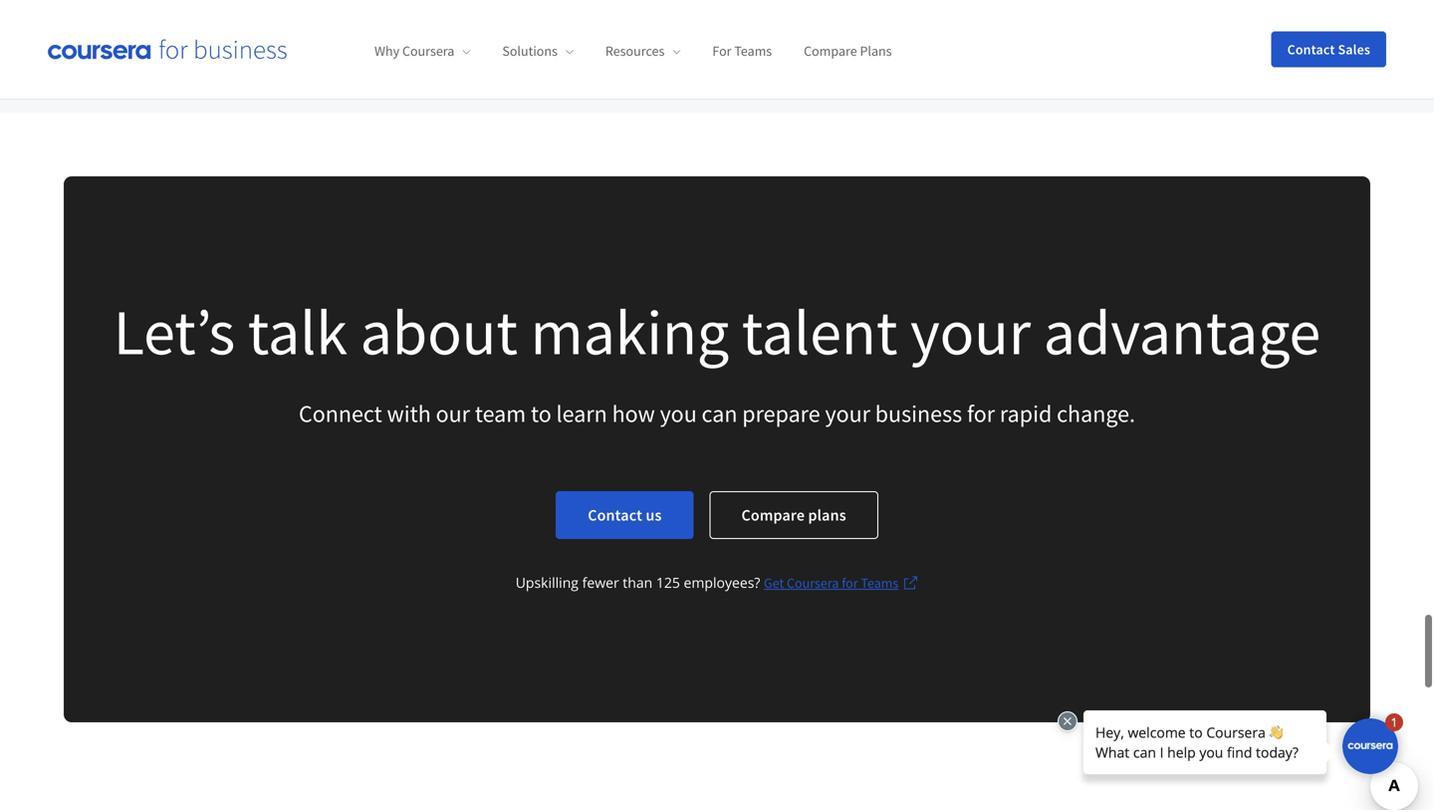 Task type: describe. For each thing, give the bounding box(es) containing it.
get
[[764, 574, 784, 592]]

contact us
[[588, 505, 662, 525]]

why coursera link
[[375, 42, 471, 60]]

making
[[531, 292, 729, 372]]

coursera for business image
[[48, 39, 287, 59]]

about
[[360, 292, 518, 372]]

can
[[702, 399, 738, 429]]

talent
[[742, 292, 898, 372]]

upskilling fewer than 125 employees?
[[516, 573, 764, 592]]

let's talk about making talent your advantage
[[113, 292, 1321, 372]]

business
[[876, 399, 963, 429]]

0 horizontal spatial your
[[825, 399, 871, 429]]

with
[[387, 399, 431, 429]]

contact for contact sales
[[1288, 40, 1336, 58]]

contact for contact us
[[588, 505, 643, 525]]

upskilling
[[516, 573, 579, 592]]

1 horizontal spatial teams
[[861, 574, 899, 592]]

coursera for get
[[787, 574, 839, 592]]

talk
[[248, 292, 348, 372]]

coursera for why
[[403, 42, 455, 60]]

0 horizontal spatial for
[[842, 574, 859, 592]]

compare plans link
[[710, 491, 879, 539]]

sales
[[1339, 40, 1371, 58]]

125
[[656, 573, 680, 592]]

plans
[[809, 505, 847, 525]]

get coursera for teams
[[764, 574, 899, 592]]

0 horizontal spatial teams
[[735, 42, 772, 60]]

change.
[[1057, 399, 1136, 429]]

team
[[475, 399, 526, 429]]

to
[[531, 399, 552, 429]]

1 horizontal spatial for
[[968, 399, 996, 429]]

plans
[[860, 42, 892, 60]]

rapid
[[1000, 399, 1053, 429]]



Task type: locate. For each thing, give the bounding box(es) containing it.
0 vertical spatial your
[[911, 292, 1031, 372]]

1 vertical spatial coursera
[[787, 574, 839, 592]]

0 vertical spatial for
[[968, 399, 996, 429]]

contact
[[1288, 40, 1336, 58], [588, 505, 643, 525]]

0 horizontal spatial contact
[[588, 505, 643, 525]]

let's
[[113, 292, 235, 372]]

our
[[436, 399, 470, 429]]

compare for compare plans
[[742, 505, 805, 525]]

1 vertical spatial teams
[[861, 574, 899, 592]]

coursera
[[403, 42, 455, 60], [787, 574, 839, 592]]

for teams
[[713, 42, 772, 60]]

teams
[[735, 42, 772, 60], [861, 574, 899, 592]]

0 vertical spatial teams
[[735, 42, 772, 60]]

1 horizontal spatial your
[[911, 292, 1031, 372]]

get coursera for teams link
[[764, 571, 919, 595]]

solutions link
[[503, 42, 574, 60]]

0 vertical spatial compare
[[804, 42, 858, 60]]

compare plans
[[804, 42, 892, 60]]

connect with our team to learn how you can prepare your business for rapid change.
[[299, 399, 1136, 429]]

your
[[911, 292, 1031, 372], [825, 399, 871, 429]]

compare for compare plans
[[804, 42, 858, 60]]

contact us link
[[556, 491, 694, 539]]

coursera right why
[[403, 42, 455, 60]]

1 vertical spatial compare
[[742, 505, 805, 525]]

contact left sales
[[1288, 40, 1336, 58]]

than
[[623, 573, 653, 592]]

compare
[[804, 42, 858, 60], [742, 505, 805, 525]]

us
[[646, 505, 662, 525]]

how
[[612, 399, 655, 429]]

your right prepare at the right of page
[[825, 399, 871, 429]]

contact inside 'link'
[[588, 505, 643, 525]]

for down plans
[[842, 574, 859, 592]]

0 vertical spatial contact
[[1288, 40, 1336, 58]]

0 horizontal spatial coursera
[[403, 42, 455, 60]]

0 vertical spatial coursera
[[403, 42, 455, 60]]

contact left us
[[588, 505, 643, 525]]

resources
[[606, 42, 665, 60]]

prepare
[[743, 399, 821, 429]]

solutions
[[503, 42, 558, 60]]

coursera right get
[[787, 574, 839, 592]]

why
[[375, 42, 400, 60]]

1 vertical spatial for
[[842, 574, 859, 592]]

contact inside button
[[1288, 40, 1336, 58]]

1 vertical spatial your
[[825, 399, 871, 429]]

resources link
[[606, 42, 681, 60]]

advantage
[[1044, 292, 1321, 372]]

1 horizontal spatial contact
[[1288, 40, 1336, 58]]

fewer
[[582, 573, 619, 592]]

connect
[[299, 399, 382, 429]]

for
[[968, 399, 996, 429], [842, 574, 859, 592]]

you
[[660, 399, 697, 429]]

employees?
[[684, 573, 761, 592]]

compare plans
[[742, 505, 847, 525]]

your up business
[[911, 292, 1031, 372]]

for
[[713, 42, 732, 60]]

why coursera
[[375, 42, 455, 60]]

for teams link
[[713, 42, 772, 60]]

coursera inside get coursera for teams link
[[787, 574, 839, 592]]

learn
[[557, 399, 608, 429]]

1 vertical spatial contact
[[588, 505, 643, 525]]

contact sales
[[1288, 40, 1371, 58]]

1 horizontal spatial coursera
[[787, 574, 839, 592]]

contact sales button
[[1272, 31, 1387, 67]]

for left rapid
[[968, 399, 996, 429]]

compare plans link
[[804, 42, 892, 60]]



Task type: vqa. For each thing, say whether or not it's contained in the screenshot.
Resources
yes



